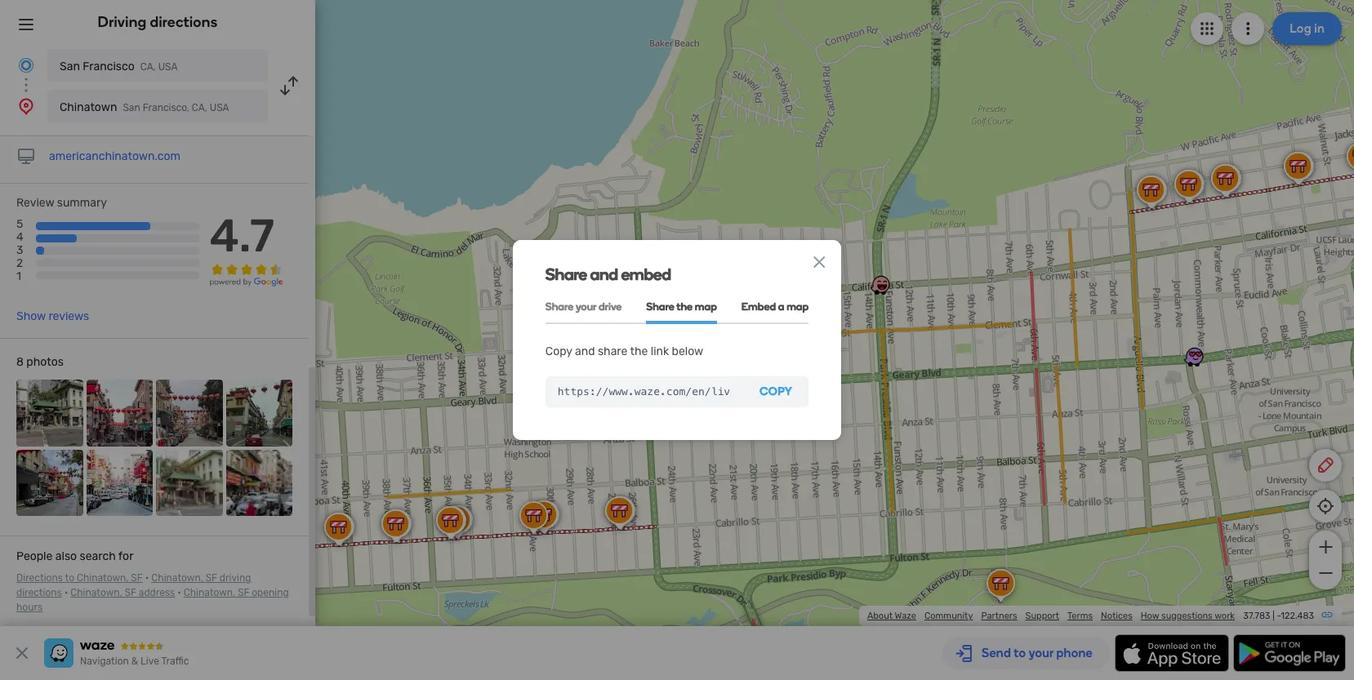 Task type: describe. For each thing, give the bounding box(es) containing it.
support
[[1026, 611, 1060, 622]]

waze
[[895, 611, 917, 622]]

image 2 of chinatown, sf image
[[86, 380, 153, 447]]

chinatown, down the search
[[77, 573, 129, 584]]

ca, inside chinatown san francisco, ca, usa
[[192, 102, 207, 114]]

share and embed
[[546, 265, 671, 284]]

about waze community partners support terms notices how suggestions work
[[868, 611, 1236, 622]]

copy for copy
[[760, 385, 793, 399]]

5
[[16, 217, 23, 231]]

driving
[[220, 573, 251, 584]]

chinatown, sf address
[[71, 588, 175, 599]]

zoom in image
[[1316, 538, 1336, 557]]

embed
[[742, 301, 776, 313]]

2
[[16, 257, 23, 271]]

share the map link
[[647, 291, 717, 324]]

usa inside san francisco ca, usa
[[158, 61, 178, 73]]

4
[[16, 231, 23, 244]]

chinatown, for chinatown, sf driving directions
[[151, 573, 203, 584]]

location image
[[16, 96, 36, 116]]

image 5 of chinatown, sf image
[[16, 450, 83, 517]]

for
[[118, 550, 134, 564]]

opening
[[252, 588, 289, 599]]

chinatown, sf opening hours
[[16, 588, 289, 614]]

people also search for
[[16, 550, 134, 564]]

share your drive link
[[546, 291, 622, 324]]

image 8 of chinatown, sf image
[[226, 450, 293, 517]]

link
[[651, 345, 669, 359]]

francisco
[[83, 60, 135, 74]]

directions inside chinatown, sf driving directions
[[16, 588, 62, 599]]

support link
[[1026, 611, 1060, 622]]

photos
[[26, 356, 64, 369]]

directions to chinatown, sf
[[16, 573, 143, 584]]

terms
[[1068, 611, 1093, 622]]

sf for opening
[[238, 588, 249, 599]]

traffic
[[161, 656, 189, 668]]

work
[[1215, 611, 1236, 622]]

to
[[65, 573, 74, 584]]

driving
[[98, 13, 147, 31]]

san inside chinatown san francisco, ca, usa
[[123, 102, 140, 114]]

directions
[[16, 573, 63, 584]]

francisco,
[[143, 102, 190, 114]]

chinatown, for chinatown, sf address
[[71, 588, 122, 599]]

review summary
[[16, 196, 107, 210]]

live
[[141, 656, 159, 668]]

share for share the map
[[647, 301, 675, 313]]

sf for driving
[[206, 573, 217, 584]]

navigation
[[80, 656, 129, 668]]

zoom out image
[[1316, 564, 1336, 583]]

chinatown, sf address link
[[71, 588, 175, 599]]

embed
[[621, 265, 671, 284]]

share for share and embed
[[546, 265, 587, 284]]

map for embed a map
[[787, 301, 809, 313]]

copy for copy and share the link below
[[546, 345, 572, 359]]

chinatown, sf opening hours link
[[16, 588, 289, 614]]

partners link
[[982, 611, 1018, 622]]

driving directions
[[98, 13, 218, 31]]

drive
[[599, 301, 622, 313]]

how
[[1141, 611, 1160, 622]]

122.483
[[1282, 611, 1315, 622]]

sf for address
[[125, 588, 136, 599]]

3
[[16, 244, 23, 258]]



Task type: locate. For each thing, give the bounding box(es) containing it.
0 vertical spatial directions
[[150, 13, 218, 31]]

chinatown san francisco, ca, usa
[[60, 101, 229, 114]]

copy and share the link below
[[546, 345, 704, 359]]

sf inside chinatown, sf driving directions
[[206, 573, 217, 584]]

1 map from the left
[[695, 301, 717, 313]]

map for share the map
[[695, 301, 717, 313]]

embed a map link
[[742, 291, 809, 324]]

directions
[[150, 13, 218, 31], [16, 588, 62, 599]]

computer image
[[16, 147, 36, 167]]

share for share your drive
[[546, 301, 574, 313]]

chinatown, down 'driving'
[[184, 588, 235, 599]]

your
[[576, 301, 597, 313]]

0 vertical spatial san
[[60, 60, 80, 74]]

37.783
[[1244, 611, 1271, 622]]

terms link
[[1068, 611, 1093, 622]]

and left share
[[575, 345, 595, 359]]

0 horizontal spatial copy
[[546, 345, 572, 359]]

copy button
[[744, 377, 809, 408]]

ca,
[[140, 61, 156, 73], [192, 102, 207, 114]]

0 horizontal spatial san
[[60, 60, 80, 74]]

None field
[[546, 377, 744, 408]]

search
[[80, 550, 116, 564]]

8
[[16, 356, 24, 369]]

0 horizontal spatial directions
[[16, 588, 62, 599]]

embed a map
[[742, 301, 809, 313]]

sf
[[131, 573, 143, 584], [206, 573, 217, 584], [125, 588, 136, 599], [238, 588, 249, 599]]

share
[[598, 345, 628, 359]]

ca, right francisco in the left top of the page
[[140, 61, 156, 73]]

x image
[[12, 644, 32, 664]]

directions down directions
[[16, 588, 62, 599]]

image 3 of chinatown, sf image
[[156, 380, 223, 447]]

usa up 'francisco,'
[[158, 61, 178, 73]]

share inside 'share the map' link
[[647, 301, 675, 313]]

map
[[695, 301, 717, 313], [787, 301, 809, 313]]

&
[[131, 656, 138, 668]]

2 map from the left
[[787, 301, 809, 313]]

0 horizontal spatial usa
[[158, 61, 178, 73]]

the left the link
[[630, 345, 648, 359]]

share down the embed
[[647, 301, 675, 313]]

share up share your drive
[[546, 265, 587, 284]]

copy inside button
[[760, 385, 793, 399]]

ca, right 'francisco,'
[[192, 102, 207, 114]]

1 horizontal spatial ca,
[[192, 102, 207, 114]]

1 horizontal spatial the
[[677, 301, 693, 313]]

0 vertical spatial usa
[[158, 61, 178, 73]]

0 horizontal spatial map
[[695, 301, 717, 313]]

suggestions
[[1162, 611, 1213, 622]]

image 7 of chinatown, sf image
[[156, 450, 223, 517]]

1
[[16, 270, 21, 284]]

4.7
[[210, 209, 275, 263]]

image 1 of chinatown, sf image
[[16, 380, 83, 447]]

review
[[16, 196, 54, 210]]

1 horizontal spatial usa
[[210, 102, 229, 114]]

0 horizontal spatial ca,
[[140, 61, 156, 73]]

ca, inside san francisco ca, usa
[[140, 61, 156, 73]]

1 horizontal spatial map
[[787, 301, 809, 313]]

image 4 of chinatown, sf image
[[226, 380, 293, 447]]

0 vertical spatial ca,
[[140, 61, 156, 73]]

about waze link
[[868, 611, 917, 622]]

pencil image
[[1316, 456, 1336, 476]]

share inside share your drive link
[[546, 301, 574, 313]]

share the map
[[647, 301, 717, 313]]

below
[[672, 345, 704, 359]]

chinatown, down directions to chinatown, sf link
[[71, 588, 122, 599]]

map right a
[[787, 301, 809, 313]]

summary
[[57, 196, 107, 210]]

address
[[139, 588, 175, 599]]

people
[[16, 550, 53, 564]]

37.783 | -122.483
[[1244, 611, 1315, 622]]

americanchinatown.com link
[[49, 150, 181, 163]]

community link
[[925, 611, 974, 622]]

1 vertical spatial ca,
[[192, 102, 207, 114]]

link image
[[1321, 609, 1334, 622]]

sf inside the chinatown, sf opening hours
[[238, 588, 249, 599]]

show
[[16, 310, 46, 324]]

also
[[55, 550, 77, 564]]

partners
[[982, 611, 1018, 622]]

copy
[[546, 345, 572, 359], [760, 385, 793, 399]]

reviews
[[49, 310, 89, 324]]

community
[[925, 611, 974, 622]]

1 horizontal spatial directions
[[150, 13, 218, 31]]

san francisco ca, usa
[[60, 60, 178, 74]]

map up the 'below'
[[695, 301, 717, 313]]

and for share
[[590, 265, 618, 284]]

chinatown, for chinatown, sf opening hours
[[184, 588, 235, 599]]

show reviews
[[16, 310, 89, 324]]

usa
[[158, 61, 178, 73], [210, 102, 229, 114]]

share your drive
[[546, 301, 622, 313]]

chinatown, inside chinatown, sf driving directions
[[151, 573, 203, 584]]

0 vertical spatial the
[[677, 301, 693, 313]]

the up the 'below'
[[677, 301, 693, 313]]

chinatown, up address
[[151, 573, 203, 584]]

-
[[1278, 611, 1282, 622]]

|
[[1273, 611, 1275, 622]]

image 6 of chinatown, sf image
[[86, 450, 153, 517]]

chinatown, sf driving directions
[[16, 573, 251, 599]]

chinatown
[[60, 101, 117, 114]]

the
[[677, 301, 693, 313], [630, 345, 648, 359]]

8 photos
[[16, 356, 64, 369]]

1 vertical spatial directions
[[16, 588, 62, 599]]

hours
[[16, 602, 43, 614]]

notices
[[1102, 611, 1133, 622]]

x image
[[810, 253, 830, 272]]

current location image
[[16, 56, 36, 75]]

how suggestions work link
[[1141, 611, 1236, 622]]

and
[[590, 265, 618, 284], [575, 345, 595, 359]]

1 horizontal spatial copy
[[760, 385, 793, 399]]

americanchinatown.com
[[49, 150, 181, 163]]

1 vertical spatial copy
[[760, 385, 793, 399]]

and for copy
[[575, 345, 595, 359]]

1 vertical spatial usa
[[210, 102, 229, 114]]

1 vertical spatial and
[[575, 345, 595, 359]]

directions right driving
[[150, 13, 218, 31]]

about
[[868, 611, 893, 622]]

san left 'francisco,'
[[123, 102, 140, 114]]

5 4 3 2 1
[[16, 217, 23, 284]]

usa right 'francisco,'
[[210, 102, 229, 114]]

notices link
[[1102, 611, 1133, 622]]

san left francisco in the left top of the page
[[60, 60, 80, 74]]

a
[[779, 301, 785, 313]]

0 vertical spatial copy
[[546, 345, 572, 359]]

0 horizontal spatial the
[[630, 345, 648, 359]]

0 vertical spatial and
[[590, 265, 618, 284]]

usa inside chinatown san francisco, ca, usa
[[210, 102, 229, 114]]

share left your at the top of the page
[[546, 301, 574, 313]]

share
[[546, 265, 587, 284], [546, 301, 574, 313], [647, 301, 675, 313]]

1 vertical spatial the
[[630, 345, 648, 359]]

1 horizontal spatial san
[[123, 102, 140, 114]]

chinatown, sf driving directions link
[[16, 573, 251, 599]]

1 vertical spatial san
[[123, 102, 140, 114]]

and up drive
[[590, 265, 618, 284]]

chinatown, inside the chinatown, sf opening hours
[[184, 588, 235, 599]]

navigation & live traffic
[[80, 656, 189, 668]]

san
[[60, 60, 80, 74], [123, 102, 140, 114]]

chinatown,
[[77, 573, 129, 584], [151, 573, 203, 584], [71, 588, 122, 599], [184, 588, 235, 599]]

directions to chinatown, sf link
[[16, 573, 143, 584]]



Task type: vqa. For each thing, say whether or not it's contained in the screenshot.
top hazard icon
no



